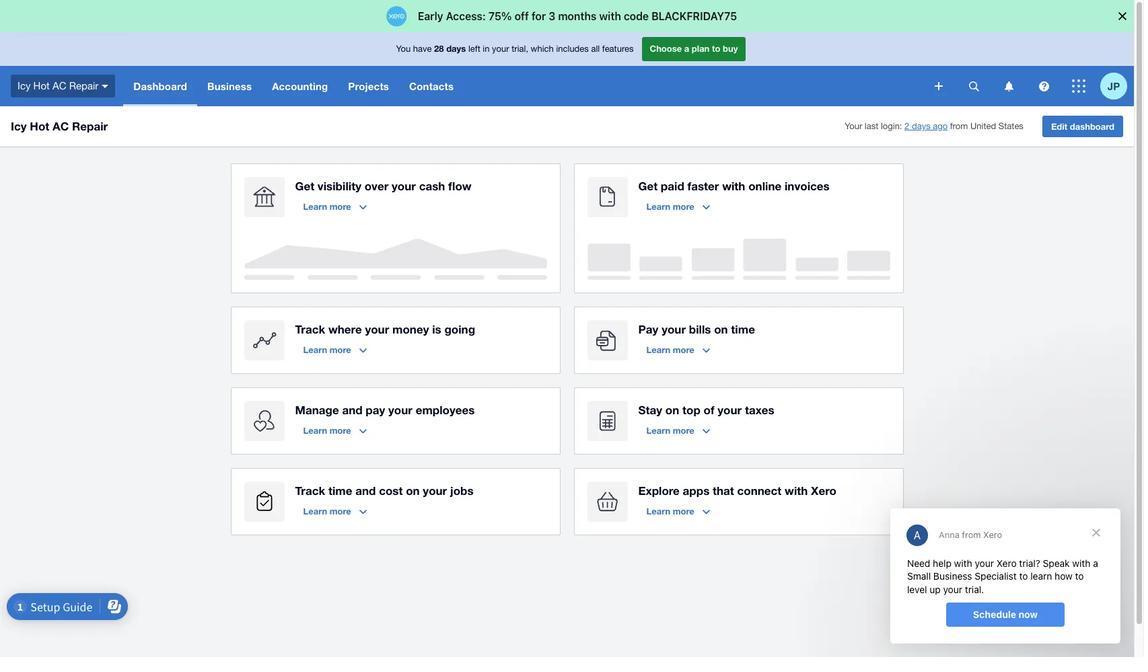 Task type: locate. For each thing, give the bounding box(es) containing it.
edit
[[1051, 121, 1068, 132]]

learn more button down the paid
[[638, 196, 718, 217]]

learn more down visibility
[[303, 201, 351, 212]]

learn for your
[[647, 345, 670, 355]]

plan
[[692, 43, 710, 54]]

apps
[[683, 484, 710, 498]]

0 horizontal spatial svg image
[[102, 85, 109, 88]]

svg image
[[1072, 79, 1086, 93], [969, 81, 979, 91], [1039, 81, 1049, 91], [935, 82, 943, 90]]

banner
[[0, 32, 1134, 106]]

learn more button down apps
[[638, 501, 718, 522]]

explore
[[638, 484, 680, 498]]

track right projects icon
[[295, 484, 325, 498]]

stay
[[638, 403, 662, 417]]

learn more down the manage
[[303, 425, 351, 436]]

learn more for time
[[303, 506, 351, 517]]

projects button
[[338, 66, 399, 106]]

time right bills
[[731, 322, 755, 337]]

days right '28'
[[446, 43, 466, 54]]

taxes
[[745, 403, 775, 417]]

0 vertical spatial on
[[714, 322, 728, 337]]

left
[[468, 44, 480, 54]]

on right bills
[[714, 322, 728, 337]]

on left top
[[666, 403, 679, 417]]

1 get from the left
[[295, 179, 314, 193]]

with right faster
[[722, 179, 745, 193]]

1 horizontal spatial svg image
[[1005, 81, 1013, 91]]

learn more down pay
[[647, 345, 694, 355]]

top
[[683, 403, 701, 417]]

0 vertical spatial repair
[[69, 80, 98, 91]]

learn more button for time
[[295, 501, 375, 522]]

on right the cost
[[406, 484, 420, 498]]

1 track from the top
[[295, 322, 325, 337]]

more down visibility
[[330, 201, 351, 212]]

icy hot ac repair
[[18, 80, 98, 91], [11, 119, 108, 133]]

learn for and
[[303, 425, 327, 436]]

learn more button for your
[[638, 339, 718, 361]]

more down the manage
[[330, 425, 351, 436]]

banking icon image
[[244, 177, 284, 217]]

and left the cost
[[356, 484, 376, 498]]

dashboard
[[1070, 121, 1115, 132]]

learn more for on
[[647, 425, 694, 436]]

0 vertical spatial with
[[722, 179, 745, 193]]

with left xero
[[785, 484, 808, 498]]

0 horizontal spatial get
[[295, 179, 314, 193]]

svg image up states
[[1005, 81, 1013, 91]]

in
[[483, 44, 490, 54]]

0 vertical spatial ac
[[52, 80, 66, 91]]

0 vertical spatial and
[[342, 403, 363, 417]]

get left the paid
[[638, 179, 658, 193]]

buy
[[723, 43, 738, 54]]

learn more button down track time and cost on your jobs
[[295, 501, 375, 522]]

more for and
[[330, 425, 351, 436]]

projects icon image
[[244, 482, 284, 522]]

accounting button
[[262, 66, 338, 106]]

days right 2
[[912, 121, 931, 131]]

svg image
[[1005, 81, 1013, 91], [102, 85, 109, 88]]

invoices
[[785, 179, 830, 193]]

get left visibility
[[295, 179, 314, 193]]

track left where
[[295, 322, 325, 337]]

0 vertical spatial icy
[[18, 80, 31, 91]]

your inside you have 28 days left in your trial, which includes all features
[[492, 44, 509, 54]]

0 horizontal spatial with
[[722, 179, 745, 193]]

1 vertical spatial repair
[[72, 119, 108, 133]]

learn down pay
[[647, 345, 670, 355]]

track
[[295, 322, 325, 337], [295, 484, 325, 498]]

manage
[[295, 403, 339, 417]]

learn more down explore on the bottom of the page
[[647, 506, 694, 517]]

banking preview line graph image
[[244, 239, 547, 280]]

1 vertical spatial track
[[295, 484, 325, 498]]

1 vertical spatial icy
[[11, 119, 27, 133]]

manage and pay your employees
[[295, 403, 475, 417]]

1 vertical spatial on
[[666, 403, 679, 417]]

learn for where
[[303, 345, 327, 355]]

learn more for and
[[303, 425, 351, 436]]

2 track from the top
[[295, 484, 325, 498]]

time left the cost
[[328, 484, 352, 498]]

more for on
[[673, 425, 694, 436]]

icy
[[18, 80, 31, 91], [11, 119, 27, 133]]

learn more down the paid
[[647, 201, 694, 212]]

0 vertical spatial days
[[446, 43, 466, 54]]

hot inside popup button
[[33, 80, 50, 91]]

learn
[[303, 201, 327, 212], [647, 201, 670, 212], [303, 345, 327, 355], [647, 345, 670, 355], [303, 425, 327, 436], [647, 425, 670, 436], [303, 506, 327, 517], [647, 506, 670, 517]]

learn more down stay
[[647, 425, 694, 436]]

learn more button down top
[[638, 420, 718, 442]]

more down apps
[[673, 506, 694, 517]]

1 horizontal spatial on
[[666, 403, 679, 417]]

states
[[999, 121, 1024, 131]]

all
[[591, 44, 600, 54]]

edit dashboard
[[1051, 121, 1115, 132]]

your right 'in'
[[492, 44, 509, 54]]

learn more button
[[295, 196, 375, 217], [638, 196, 718, 217], [295, 339, 375, 361], [638, 339, 718, 361], [295, 420, 375, 442], [638, 420, 718, 442], [295, 501, 375, 522], [638, 501, 718, 522]]

learn down explore on the bottom of the page
[[647, 506, 670, 517]]

choose
[[650, 43, 682, 54]]

1 horizontal spatial get
[[638, 179, 658, 193]]

faster
[[688, 179, 719, 193]]

learn more button for on
[[638, 420, 718, 442]]

learn more button down 'pay your bills on time' at the right of page
[[638, 339, 718, 361]]

2 get from the left
[[638, 179, 658, 193]]

dashboard
[[133, 80, 187, 92]]

on
[[714, 322, 728, 337], [666, 403, 679, 417], [406, 484, 420, 498]]

with
[[722, 179, 745, 193], [785, 484, 808, 498]]

your right where
[[365, 322, 389, 337]]

ac
[[52, 80, 66, 91], [53, 119, 69, 133]]

dialog
[[0, 0, 1144, 32], [890, 509, 1121, 644]]

more
[[330, 201, 351, 212], [673, 201, 694, 212], [330, 345, 351, 355], [673, 345, 694, 355], [330, 425, 351, 436], [673, 425, 694, 436], [330, 506, 351, 517], [673, 506, 694, 517]]

learn more button down where
[[295, 339, 375, 361]]

learn more button down visibility
[[295, 196, 375, 217]]

learn down the paid
[[647, 201, 670, 212]]

invoices icon image
[[587, 177, 628, 217]]

get visibility over your cash flow
[[295, 179, 472, 193]]

28
[[434, 43, 444, 54]]

learn for time
[[303, 506, 327, 517]]

2 vertical spatial on
[[406, 484, 420, 498]]

svg image up the ago
[[935, 82, 943, 90]]

0 vertical spatial hot
[[33, 80, 50, 91]]

jobs
[[450, 484, 474, 498]]

get
[[295, 179, 314, 193], [638, 179, 658, 193]]

from
[[950, 121, 968, 131]]

and left pay at the left bottom of page
[[342, 403, 363, 417]]

you have 28 days left in your trial, which includes all features
[[396, 43, 634, 54]]

features
[[602, 44, 634, 54]]

1 horizontal spatial with
[[785, 484, 808, 498]]

more down top
[[673, 425, 694, 436]]

invoices preview bar graph image
[[587, 239, 890, 280]]

navigation
[[123, 66, 925, 106]]

1 vertical spatial dialog
[[890, 509, 1121, 644]]

and
[[342, 403, 363, 417], [356, 484, 376, 498]]

0 vertical spatial icy hot ac repair
[[18, 80, 98, 91]]

1 vertical spatial with
[[785, 484, 808, 498]]

icy hot ac repair inside icy hot ac repair popup button
[[18, 80, 98, 91]]

0 horizontal spatial time
[[328, 484, 352, 498]]

0 horizontal spatial on
[[406, 484, 420, 498]]

where
[[328, 322, 362, 337]]

learn more button for where
[[295, 339, 375, 361]]

learn down stay
[[647, 425, 670, 436]]

which
[[531, 44, 554, 54]]

more down 'pay your bills on time' at the right of page
[[673, 345, 694, 355]]

more down where
[[330, 345, 351, 355]]

track money icon image
[[244, 320, 284, 361]]

learn more down where
[[303, 345, 351, 355]]

jp button
[[1100, 66, 1134, 106]]

days
[[446, 43, 466, 54], [912, 121, 931, 131]]

learn down the manage
[[303, 425, 327, 436]]

time
[[731, 322, 755, 337], [328, 484, 352, 498]]

learn for apps
[[647, 506, 670, 517]]

0 horizontal spatial days
[[446, 43, 466, 54]]

track where your money is going
[[295, 322, 475, 337]]

more down track time and cost on your jobs
[[330, 506, 351, 517]]

pay
[[638, 322, 659, 337]]

learn right track money icon
[[303, 345, 327, 355]]

1 vertical spatial icy hot ac repair
[[11, 119, 108, 133]]

your
[[492, 44, 509, 54], [392, 179, 416, 193], [365, 322, 389, 337], [662, 322, 686, 337], [388, 403, 413, 417], [718, 403, 742, 417], [423, 484, 447, 498]]

employees
[[416, 403, 475, 417]]

0 vertical spatial time
[[731, 322, 755, 337]]

ago
[[933, 121, 948, 131]]

bills
[[689, 322, 711, 337]]

learn more down track time and cost on your jobs
[[303, 506, 351, 517]]

1 vertical spatial and
[[356, 484, 376, 498]]

repair
[[69, 80, 98, 91], [72, 119, 108, 133]]

visibility
[[318, 179, 361, 193]]

0 vertical spatial track
[[295, 322, 325, 337]]

learn down visibility
[[303, 201, 327, 212]]

online
[[749, 179, 782, 193]]

hot
[[33, 80, 50, 91], [30, 119, 49, 133]]

learn more button down the manage
[[295, 420, 375, 442]]

learn more
[[303, 201, 351, 212], [647, 201, 694, 212], [303, 345, 351, 355], [647, 345, 694, 355], [303, 425, 351, 436], [647, 425, 694, 436], [303, 506, 351, 517], [647, 506, 694, 517]]

svg image left dashboard link
[[102, 85, 109, 88]]

1 horizontal spatial time
[[731, 322, 755, 337]]

2 horizontal spatial on
[[714, 322, 728, 337]]

navigation containing dashboard
[[123, 66, 925, 106]]

track for track time and cost on your jobs
[[295, 484, 325, 498]]

more down the paid
[[673, 201, 694, 212]]

1 horizontal spatial days
[[912, 121, 931, 131]]

learn right projects icon
[[303, 506, 327, 517]]



Task type: describe. For each thing, give the bounding box(es) containing it.
repair inside icy hot ac repair popup button
[[69, 80, 98, 91]]

days inside banner
[[446, 43, 466, 54]]

learn more button for and
[[295, 420, 375, 442]]

contacts button
[[399, 66, 464, 106]]

edit dashboard button
[[1043, 116, 1123, 137]]

connect
[[737, 484, 782, 498]]

learn more for where
[[303, 345, 351, 355]]

svg image up 'united'
[[969, 81, 979, 91]]

a
[[684, 43, 689, 54]]

learn more for paid
[[647, 201, 694, 212]]

icy hot ac repair button
[[0, 66, 123, 106]]

1 vertical spatial days
[[912, 121, 931, 131]]

cost
[[379, 484, 403, 498]]

you
[[396, 44, 411, 54]]

svg image up edit dashboard "button"
[[1039, 81, 1049, 91]]

svg image left "jp"
[[1072, 79, 1086, 93]]

ac inside popup button
[[52, 80, 66, 91]]

explore apps that connect with xero
[[638, 484, 837, 498]]

2
[[905, 121, 910, 131]]

taxes icon image
[[587, 401, 628, 442]]

dashboard link
[[123, 66, 197, 106]]

includes
[[556, 44, 589, 54]]

more for time
[[330, 506, 351, 517]]

your
[[845, 121, 862, 131]]

your right pay at the left bottom of page
[[388, 403, 413, 417]]

money
[[392, 322, 429, 337]]

more for where
[[330, 345, 351, 355]]

1 vertical spatial ac
[[53, 119, 69, 133]]

learn more for apps
[[647, 506, 694, 517]]

learn more button for apps
[[638, 501, 718, 522]]

1 vertical spatial time
[[328, 484, 352, 498]]

pay
[[366, 403, 385, 417]]

your right over
[[392, 179, 416, 193]]

trial,
[[512, 44, 528, 54]]

contacts
[[409, 80, 454, 92]]

learn more for your
[[647, 345, 694, 355]]

more for paid
[[673, 201, 694, 212]]

login:
[[881, 121, 902, 131]]

get paid faster with online invoices
[[638, 179, 830, 193]]

last
[[865, 121, 879, 131]]

your right of
[[718, 403, 742, 417]]

business
[[207, 80, 252, 92]]

banner containing jp
[[0, 32, 1134, 106]]

that
[[713, 484, 734, 498]]

svg image inside icy hot ac repair popup button
[[102, 85, 109, 88]]

learn more button for visibility
[[295, 196, 375, 217]]

have
[[413, 44, 432, 54]]

accounting
[[272, 80, 328, 92]]

get for get paid faster with online invoices
[[638, 179, 658, 193]]

to
[[712, 43, 721, 54]]

track time and cost on your jobs
[[295, 484, 474, 498]]

flow
[[448, 179, 472, 193]]

more for visibility
[[330, 201, 351, 212]]

pay your bills on time
[[638, 322, 755, 337]]

stay on top of your taxes
[[638, 403, 775, 417]]

jp
[[1108, 80, 1120, 92]]

more for apps
[[673, 506, 694, 517]]

cash
[[419, 179, 445, 193]]

learn more for visibility
[[303, 201, 351, 212]]

of
[[704, 403, 715, 417]]

learn for paid
[[647, 201, 670, 212]]

is
[[432, 322, 441, 337]]

bills icon image
[[587, 320, 628, 361]]

get for get visibility over your cash flow
[[295, 179, 314, 193]]

learn for on
[[647, 425, 670, 436]]

business button
[[197, 66, 262, 106]]

more for your
[[673, 345, 694, 355]]

learn more button for paid
[[638, 196, 718, 217]]

add-ons icon image
[[587, 482, 628, 522]]

employees icon image
[[244, 401, 284, 442]]

track for track where your money is going
[[295, 322, 325, 337]]

0 vertical spatial dialog
[[0, 0, 1144, 32]]

2 days ago button
[[905, 121, 948, 131]]

going
[[445, 322, 475, 337]]

icy inside popup button
[[18, 80, 31, 91]]

your right pay
[[662, 322, 686, 337]]

paid
[[661, 179, 684, 193]]

1 vertical spatial hot
[[30, 119, 49, 133]]

over
[[365, 179, 389, 193]]

your last login: 2 days ago from united states
[[845, 121, 1024, 131]]

your left jobs on the left bottom
[[423, 484, 447, 498]]

xero
[[811, 484, 837, 498]]

learn for visibility
[[303, 201, 327, 212]]

projects
[[348, 80, 389, 92]]

united
[[971, 121, 996, 131]]

choose a plan to buy
[[650, 43, 738, 54]]



Task type: vqa. For each thing, say whether or not it's contained in the screenshot.
more
yes



